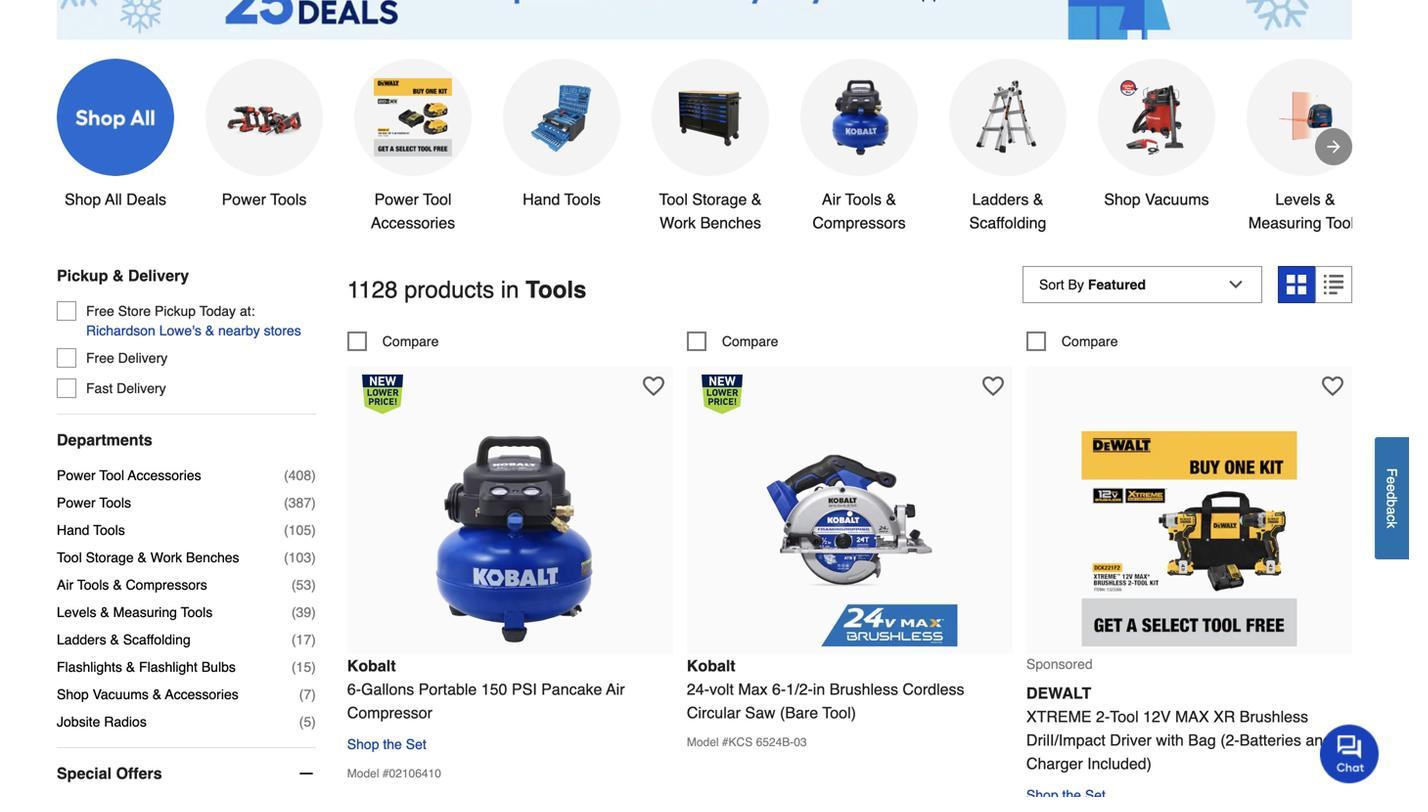 Task type: locate. For each thing, give the bounding box(es) containing it.
free
[[86, 304, 114, 319], [86, 351, 114, 366]]

( down ( 17 )
[[292, 660, 296, 676]]

delivery up free store pickup today at:
[[128, 267, 189, 285]]

( 103 )
[[284, 550, 316, 566]]

kobalt 6-gallons portable 150 psi pancake air compressor image
[[403, 432, 618, 647]]

1 vertical spatial ladders & scaffolding
[[57, 633, 191, 648]]

minus image
[[296, 765, 316, 784]]

2 kobalt from the left
[[687, 657, 736, 675]]

1 vertical spatial measuring
[[113, 605, 177, 621]]

compressors
[[813, 214, 906, 232], [126, 578, 207, 593]]

( up 103
[[284, 523, 289, 539]]

1 horizontal spatial scaffolding
[[970, 214, 1047, 232]]

1 6- from the left
[[347, 681, 361, 699]]

1 horizontal spatial ladders
[[973, 190, 1029, 209]]

) up 103
[[311, 523, 316, 539]]

1 kobalt from the left
[[347, 657, 396, 675]]

brushless for tool)
[[830, 681, 899, 699]]

1 horizontal spatial measuring
[[1249, 214, 1322, 232]]

measuring
[[1249, 214, 1322, 232], [113, 605, 177, 621]]

levels inside button
[[1276, 190, 1321, 209]]

model for model # 02106410
[[347, 767, 379, 781]]

1 horizontal spatial power tool accessories
[[371, 190, 455, 232]]

all
[[105, 190, 122, 209]]

5
[[304, 715, 311, 730]]

02106410
[[389, 767, 441, 781]]

brushless for (2-
[[1240, 708, 1309, 726]]

1 vertical spatial model
[[347, 767, 379, 781]]

ladders & scaffolding up flashlights & flashlight bulbs
[[57, 633, 191, 648]]

heart outline image
[[983, 376, 1004, 397]]

delivery
[[128, 267, 189, 285], [118, 351, 168, 366], [117, 381, 166, 397]]

free for free store pickup today at:
[[86, 304, 114, 319]]

vacuums inside button
[[1146, 190, 1210, 209]]

vacuums for shop vacuums
[[1146, 190, 1210, 209]]

included)
[[1088, 755, 1152, 773]]

compare for the 5014029963 element
[[383, 334, 439, 349]]

accessories down the departments element
[[128, 468, 201, 484]]

storage inside button
[[693, 190, 747, 209]]

levels up flashlights
[[57, 605, 96, 621]]

1 compare from the left
[[383, 334, 439, 349]]

shop vacuums image
[[1118, 78, 1196, 157]]

( down 105
[[284, 550, 289, 566]]

measuring up flashlights & flashlight bulbs
[[113, 605, 177, 621]]

0 vertical spatial pickup
[[57, 267, 108, 285]]

( up ( 387 )
[[284, 468, 289, 484]]

power tools down departments
[[57, 495, 131, 511]]

( for 387
[[284, 495, 289, 511]]

shop left the on the bottom of page
[[347, 737, 379, 753]]

accessories
[[371, 214, 455, 232], [128, 468, 201, 484], [165, 687, 239, 703]]

bag
[[1189, 732, 1217, 750]]

0 vertical spatial levels
[[1276, 190, 1321, 209]]

power tool accessories button
[[354, 59, 472, 235]]

0 horizontal spatial power tools
[[57, 495, 131, 511]]

1 horizontal spatial #
[[722, 736, 729, 750]]

1 horizontal spatial air
[[606, 681, 625, 699]]

max
[[739, 681, 768, 699]]

compare inside 1002731064 element
[[722, 334, 779, 349]]

1 vertical spatial delivery
[[118, 351, 168, 366]]

2 horizontal spatial compare
[[1062, 334, 1119, 349]]

1 horizontal spatial work
[[660, 214, 696, 232]]

compressors inside the 'air tools & compressors' button
[[813, 214, 906, 232]]

( for 7
[[299, 687, 304, 703]]

2 6- from the left
[[772, 681, 786, 699]]

39
[[296, 605, 311, 621]]

saw
[[745, 704, 776, 722]]

compare for 1002731064 element
[[722, 334, 779, 349]]

air tools & compressors
[[813, 190, 906, 232], [57, 578, 207, 593]]

power tools inside button
[[222, 190, 307, 209]]

) for ( 17 )
[[311, 633, 316, 648]]

5 ) from the top
[[311, 578, 316, 593]]

brushless up tool)
[[830, 681, 899, 699]]

0 vertical spatial model
[[687, 736, 719, 750]]

1 horizontal spatial ladders & scaffolding
[[970, 190, 1047, 232]]

in right products
[[501, 277, 519, 304]]

levels & measuring tools down arrow right icon
[[1249, 190, 1363, 232]]

1 vertical spatial scaffolding
[[123, 633, 191, 648]]

radios
[[104, 715, 147, 730]]

levels down levels & measuring tools image
[[1276, 190, 1321, 209]]

chat invite button image
[[1321, 725, 1380, 784]]

1002731064 element
[[687, 332, 779, 351]]

1 vertical spatial power tools
[[57, 495, 131, 511]]

work
[[660, 214, 696, 232], [151, 550, 182, 566]]

0 horizontal spatial storage
[[86, 550, 134, 566]]

tool inside the power tool accessories
[[423, 190, 452, 209]]

) up 53
[[311, 550, 316, 566]]

ladders up flashlights
[[57, 633, 106, 648]]

1128 products in tools
[[347, 277, 587, 304]]

0 horizontal spatial brushless
[[830, 681, 899, 699]]

0 vertical spatial power tools
[[222, 190, 307, 209]]

150
[[481, 681, 508, 699]]

) up ( 7 )
[[311, 660, 316, 676]]

( down 103
[[292, 578, 296, 593]]

scaffolding
[[970, 214, 1047, 232], [123, 633, 191, 648]]

hand down hand tools image
[[523, 190, 560, 209]]

delivery down the free delivery
[[117, 381, 166, 397]]

) up 105
[[311, 495, 316, 511]]

& inside "tool storage & work benches"
[[752, 190, 762, 209]]

0 horizontal spatial model
[[347, 767, 379, 781]]

at:
[[240, 304, 255, 319]]

ladders inside ladders & scaffolding button
[[973, 190, 1029, 209]]

e up d
[[1385, 477, 1401, 484]]

0 horizontal spatial power tool accessories
[[57, 468, 201, 484]]

levels & measuring tools
[[1249, 190, 1363, 232], [57, 605, 213, 621]]

10 ) from the top
[[311, 715, 316, 730]]

3 ) from the top
[[311, 523, 316, 539]]

hand
[[523, 190, 560, 209], [57, 523, 90, 539]]

1 vertical spatial benches
[[186, 550, 239, 566]]

( down ( 7 )
[[299, 715, 304, 730]]

pickup up richardson
[[57, 267, 108, 285]]

fast delivery
[[86, 381, 166, 397]]

) up '( 39 )'
[[311, 578, 316, 593]]

4 ) from the top
[[311, 550, 316, 566]]

) up 5
[[311, 687, 316, 703]]

5014029963 element
[[347, 332, 439, 351]]

kobalt inside kobalt 24-volt max 6-1/2-in brushless cordless circular saw (bare tool)
[[687, 657, 736, 675]]

&
[[752, 190, 762, 209], [886, 190, 897, 209], [1034, 190, 1044, 209], [1326, 190, 1336, 209], [113, 267, 124, 285], [205, 323, 214, 339], [138, 550, 147, 566], [113, 578, 122, 593], [100, 605, 109, 621], [110, 633, 119, 648], [126, 660, 135, 676], [153, 687, 162, 703]]

hand tools image
[[523, 78, 601, 157]]

3 compare from the left
[[1062, 334, 1119, 349]]

7 ) from the top
[[311, 633, 316, 648]]

compare inside 1000981080 element
[[1062, 334, 1119, 349]]

levels & measuring tools up flashlights & flashlight bulbs
[[57, 605, 213, 621]]

brushless inside kobalt 24-volt max 6-1/2-in brushless cordless circular saw (bare tool)
[[830, 681, 899, 699]]

air inside button
[[822, 190, 841, 209]]

tools inside power tools button
[[270, 190, 307, 209]]

1 horizontal spatial brushless
[[1240, 708, 1309, 726]]

# for kcs 6524b-03
[[722, 736, 729, 750]]

0 horizontal spatial kobalt
[[347, 657, 396, 675]]

0 horizontal spatial 6-
[[347, 681, 361, 699]]

0 horizontal spatial benches
[[186, 550, 239, 566]]

0 vertical spatial ladders
[[973, 190, 1029, 209]]

flashlight
[[139, 660, 198, 676]]

grid view image
[[1287, 275, 1307, 295]]

) down ( 7 )
[[311, 715, 316, 730]]

0 vertical spatial hand
[[523, 190, 560, 209]]

1 horizontal spatial compressors
[[813, 214, 906, 232]]

power tools image
[[225, 78, 304, 157]]

( for 105
[[284, 523, 289, 539]]

in inside kobalt 24-volt max 6-1/2-in brushless cordless circular saw (bare tool)
[[813, 681, 826, 699]]

( for 103
[[284, 550, 289, 566]]

shop up jobsite
[[57, 687, 89, 703]]

# down "circular" on the bottom of page
[[722, 736, 729, 750]]

power inside button
[[375, 190, 419, 209]]

1 horizontal spatial levels
[[1276, 190, 1321, 209]]

air up flashlights
[[57, 578, 74, 593]]

free up richardson
[[86, 304, 114, 319]]

ladders & scaffolding image
[[969, 78, 1048, 157]]

kobalt up gallons
[[347, 657, 396, 675]]

power tool accessories down departments
[[57, 468, 201, 484]]

measuring up grid view icon
[[1249, 214, 1322, 232]]

( 5 )
[[299, 715, 316, 730]]

0 vertical spatial levels & measuring tools
[[1249, 190, 1363, 232]]

brushless up batteries
[[1240, 708, 1309, 726]]

0 horizontal spatial pickup
[[57, 267, 108, 285]]

0 vertical spatial measuring
[[1249, 214, 1322, 232]]

richardson lowe's & nearby stores
[[86, 323, 301, 339]]

) up ( 17 )
[[311, 605, 316, 621]]

tool storage & work benches button
[[652, 59, 770, 235]]

9 ) from the top
[[311, 687, 316, 703]]

tools inside hand tools button
[[565, 190, 601, 209]]

0 vertical spatial vacuums
[[1146, 190, 1210, 209]]

b
[[1385, 500, 1401, 507]]

shop
[[65, 190, 101, 209], [1105, 190, 1141, 209], [57, 687, 89, 703], [347, 737, 379, 753]]

pickup up lowe's
[[155, 304, 196, 319]]

model down "circular" on the bottom of page
[[687, 736, 719, 750]]

fast
[[86, 381, 113, 397]]

# down shop the set link
[[383, 767, 389, 781]]

power tool accessories
[[371, 190, 455, 232], [57, 468, 201, 484]]

shop all deals image
[[57, 59, 174, 176]]

kobalt for 24-
[[687, 657, 736, 675]]

0 horizontal spatial #
[[383, 767, 389, 781]]

levels
[[1276, 190, 1321, 209], [57, 605, 96, 621]]

air
[[822, 190, 841, 209], [57, 578, 74, 593], [606, 681, 625, 699]]

power tool accessories up products
[[371, 190, 455, 232]]

tool inside "dewalt xtreme 2-tool 12v max xr brushless drili/impact driver with bag (2-batteries and charger included)"
[[1111, 708, 1139, 726]]

0 horizontal spatial compressors
[[126, 578, 207, 593]]

ladders & scaffolding button
[[950, 59, 1067, 235]]

2 vertical spatial air
[[606, 681, 625, 699]]

1 vertical spatial air
[[57, 578, 74, 593]]

f
[[1385, 468, 1401, 477]]

1 horizontal spatial 6-
[[772, 681, 786, 699]]

0 vertical spatial air tools & compressors
[[813, 190, 906, 232]]

1 horizontal spatial compare
[[722, 334, 779, 349]]

0 vertical spatial tool storage & work benches
[[659, 190, 762, 232]]

hand down departments
[[57, 523, 90, 539]]

model down shop the set link
[[347, 767, 379, 781]]

) for ( 105 )
[[311, 523, 316, 539]]

tools
[[270, 190, 307, 209], [565, 190, 601, 209], [846, 190, 882, 209], [1327, 214, 1363, 232], [526, 277, 587, 304], [99, 495, 131, 511], [93, 523, 125, 539], [77, 578, 109, 593], [181, 605, 213, 621]]

vacuums up radios
[[93, 687, 149, 703]]

scaffolding inside button
[[970, 214, 1047, 232]]

tools inside the 'air tools & compressors' button
[[846, 190, 882, 209]]

departments element
[[57, 431, 316, 450]]

8 ) from the top
[[311, 660, 316, 676]]

) up ( 15 ) at the bottom of page
[[311, 633, 316, 648]]

accessories inside button
[[371, 214, 455, 232]]

1 horizontal spatial levels & measuring tools
[[1249, 190, 1363, 232]]

power tools
[[222, 190, 307, 209], [57, 495, 131, 511]]

air tools & compressors down air tools & compressors image on the right top
[[813, 190, 906, 232]]

1 horizontal spatial hand tools
[[523, 190, 601, 209]]

1 vertical spatial #
[[383, 767, 389, 781]]

circular
[[687, 704, 741, 722]]

accessories up products
[[371, 214, 455, 232]]

tools inside levels & measuring tools button
[[1327, 214, 1363, 232]]

2 vertical spatial delivery
[[117, 381, 166, 397]]

( for 15
[[292, 660, 296, 676]]

2 heart outline image from the left
[[1323, 376, 1344, 397]]

1 vertical spatial power tool accessories
[[57, 468, 201, 484]]

0 vertical spatial air
[[822, 190, 841, 209]]

1 vertical spatial in
[[813, 681, 826, 699]]

d
[[1385, 492, 1401, 500]]

and
[[1306, 732, 1333, 750]]

0 vertical spatial delivery
[[128, 267, 189, 285]]

1 horizontal spatial hand
[[523, 190, 560, 209]]

ladders
[[973, 190, 1029, 209], [57, 633, 106, 648]]

( 408 )
[[284, 468, 316, 484]]

1 vertical spatial work
[[151, 550, 182, 566]]

brushless inside "dewalt xtreme 2-tool 12v max xr brushless drili/impact driver with bag (2-batteries and charger included)"
[[1240, 708, 1309, 726]]

1 vertical spatial pickup
[[155, 304, 196, 319]]

vacuums for shop vacuums & accessories
[[93, 687, 149, 703]]

0 vertical spatial ladders & scaffolding
[[970, 190, 1047, 232]]

charger
[[1027, 755, 1084, 773]]

0 horizontal spatial in
[[501, 277, 519, 304]]

0 horizontal spatial heart outline image
[[643, 376, 665, 397]]

2 horizontal spatial air
[[822, 190, 841, 209]]

1 e from the top
[[1385, 477, 1401, 484]]

2 free from the top
[[86, 351, 114, 366]]

vacuums down "shop vacuums" image
[[1146, 190, 1210, 209]]

0 horizontal spatial levels & measuring tools
[[57, 605, 213, 621]]

6524b-
[[756, 736, 794, 750]]

shop down "shop vacuums" image
[[1105, 190, 1141, 209]]

) for ( 5 )
[[311, 715, 316, 730]]

shop left all
[[65, 190, 101, 209]]

shop for shop all deals
[[65, 190, 101, 209]]

k
[[1385, 522, 1401, 529]]

ladders & scaffolding down ladders & scaffolding image
[[970, 190, 1047, 232]]

2 vertical spatial accessories
[[165, 687, 239, 703]]

2 ) from the top
[[311, 495, 316, 511]]

delivery for fast delivery
[[117, 381, 166, 397]]

accessories down bulbs
[[165, 687, 239, 703]]

0 vertical spatial scaffolding
[[970, 214, 1047, 232]]

0 vertical spatial brushless
[[830, 681, 899, 699]]

in
[[501, 277, 519, 304], [813, 681, 826, 699]]

) for ( 53 )
[[311, 578, 316, 593]]

0 vertical spatial storage
[[693, 190, 747, 209]]

air tools & compressors up flashlights & flashlight bulbs
[[57, 578, 207, 593]]

6- up compressor
[[347, 681, 361, 699]]

kobalt
[[347, 657, 396, 675], [687, 657, 736, 675]]

air down air tools & compressors image on the right top
[[822, 190, 841, 209]]

batteries
[[1240, 732, 1302, 750]]

( up ( 17 )
[[292, 605, 296, 621]]

air inside kobalt 6-gallons portable 150 psi pancake air compressor
[[606, 681, 625, 699]]

power tools down power tools image
[[222, 190, 307, 209]]

1 vertical spatial ladders
[[57, 633, 106, 648]]

compare inside the 5014029963 element
[[383, 334, 439, 349]]

) up ( 387 )
[[311, 468, 316, 484]]

1000981080 element
[[1027, 332, 1119, 351]]

6-
[[347, 681, 361, 699], [772, 681, 786, 699]]

1 vertical spatial compressors
[[126, 578, 207, 593]]

tool storage & work benches
[[659, 190, 762, 232], [57, 550, 239, 566]]

( down the 15
[[299, 687, 304, 703]]

1 free from the top
[[86, 304, 114, 319]]

1 vertical spatial hand tools
[[57, 523, 125, 539]]

1 horizontal spatial in
[[813, 681, 826, 699]]

0 vertical spatial accessories
[[371, 214, 455, 232]]

in up the (bare
[[813, 681, 826, 699]]

1 horizontal spatial tool storage & work benches
[[659, 190, 762, 232]]

hand tools down departments
[[57, 523, 125, 539]]

0 horizontal spatial ladders & scaffolding
[[57, 633, 191, 648]]

0 horizontal spatial compare
[[383, 334, 439, 349]]

1 horizontal spatial model
[[687, 736, 719, 750]]

0 horizontal spatial vacuums
[[93, 687, 149, 703]]

tool inside "tool storage & work benches"
[[659, 190, 688, 209]]

power tool accessories inside power tool accessories button
[[371, 190, 455, 232]]

kobalt up volt
[[687, 657, 736, 675]]

1 ) from the top
[[311, 468, 316, 484]]

2 compare from the left
[[722, 334, 779, 349]]

0 horizontal spatial air tools & compressors
[[57, 578, 207, 593]]

1 horizontal spatial power tools
[[222, 190, 307, 209]]

1 vertical spatial vacuums
[[93, 687, 149, 703]]

shop for shop the set
[[347, 737, 379, 753]]

benches
[[701, 214, 762, 232], [186, 550, 239, 566]]

0 vertical spatial work
[[660, 214, 696, 232]]

benches inside tool storage & work benches button
[[701, 214, 762, 232]]

1 vertical spatial storage
[[86, 550, 134, 566]]

hand tools down hand tools image
[[523, 190, 601, 209]]

1 horizontal spatial air tools & compressors
[[813, 190, 906, 232]]

1 vertical spatial free
[[86, 351, 114, 366]]

1 horizontal spatial storage
[[693, 190, 747, 209]]

pancake
[[542, 681, 603, 699]]

6 ) from the top
[[311, 605, 316, 621]]

( up 105
[[284, 495, 289, 511]]

e up b
[[1385, 484, 1401, 492]]

heart outline image
[[643, 376, 665, 397], [1323, 376, 1344, 397]]

0 vertical spatial power tool accessories
[[371, 190, 455, 232]]

delivery for free delivery
[[118, 351, 168, 366]]

vacuums
[[1146, 190, 1210, 209], [93, 687, 149, 703]]

kobalt inside kobalt 6-gallons portable 150 psi pancake air compressor
[[347, 657, 396, 675]]

tool storage & work benches image
[[672, 78, 750, 157]]

ladders down ladders & scaffolding image
[[973, 190, 1029, 209]]

air right pancake
[[606, 681, 625, 699]]

1 horizontal spatial kobalt
[[687, 657, 736, 675]]

1 vertical spatial levels
[[57, 605, 96, 621]]

0 vertical spatial #
[[722, 736, 729, 750]]

1 vertical spatial levels & measuring tools
[[57, 605, 213, 621]]

brushless
[[830, 681, 899, 699], [1240, 708, 1309, 726]]

air tools & compressors button
[[801, 59, 918, 235]]

( up ( 15 ) at the bottom of page
[[292, 633, 296, 648]]

1 horizontal spatial vacuums
[[1146, 190, 1210, 209]]

f e e d b a c k
[[1385, 468, 1401, 529]]

6- right max
[[772, 681, 786, 699]]

free up the "fast"
[[86, 351, 114, 366]]

)
[[311, 468, 316, 484], [311, 495, 316, 511], [311, 523, 316, 539], [311, 550, 316, 566], [311, 578, 316, 593], [311, 605, 316, 621], [311, 633, 316, 648], [311, 660, 316, 676], [311, 687, 316, 703], [311, 715, 316, 730]]

delivery up 'fast delivery'
[[118, 351, 168, 366]]



Task type: vqa. For each thing, say whether or not it's contained in the screenshot.
top "Ladders & Scaffolding"
yes



Task type: describe. For each thing, give the bounding box(es) containing it.
0 vertical spatial in
[[501, 277, 519, 304]]

) for ( 7 )
[[311, 687, 316, 703]]

new lower price image
[[362, 375, 403, 414]]

arrow right image
[[1325, 137, 1344, 157]]

ladders & scaffolding inside button
[[970, 190, 1047, 232]]

power tools button
[[206, 59, 323, 212]]

kobalt 24-volt max 6-1/2-in brushless cordless circular saw (bare tool) image
[[743, 432, 958, 647]]

6- inside kobalt 24-volt max 6-1/2-in brushless cordless circular saw (bare tool)
[[772, 681, 786, 699]]

power inside button
[[222, 190, 266, 209]]

) for ( 387 )
[[311, 495, 316, 511]]

tool)
[[823, 704, 857, 722]]

model # 02106410
[[347, 767, 441, 781]]

levels & measuring tools image
[[1267, 78, 1345, 157]]

0 horizontal spatial work
[[151, 550, 182, 566]]

15
[[296, 660, 311, 676]]

special offers button
[[57, 749, 316, 798]]

(bare
[[780, 704, 819, 722]]

2 e from the top
[[1385, 484, 1401, 492]]

17
[[296, 633, 311, 648]]

departments
[[57, 431, 153, 449]]

compare for 1000981080 element
[[1062, 334, 1119, 349]]

0 horizontal spatial scaffolding
[[123, 633, 191, 648]]

special offers
[[57, 765, 162, 783]]

) for ( 408 )
[[311, 468, 316, 484]]

volt
[[710, 681, 734, 699]]

shop the set
[[347, 737, 427, 753]]

deals
[[126, 190, 166, 209]]

c
[[1385, 515, 1401, 522]]

tool storage & work benches inside tool storage & work benches button
[[659, 190, 762, 232]]

( 105 )
[[284, 523, 316, 539]]

105
[[289, 523, 311, 539]]

kobalt for 6-
[[347, 657, 396, 675]]

jobsite
[[57, 715, 100, 730]]

f e e d b a c k button
[[1376, 437, 1410, 560]]

flashlights & flashlight bulbs
[[57, 660, 236, 676]]

shop vacuums & accessories
[[57, 687, 239, 703]]

) for ( 15 )
[[311, 660, 316, 676]]

work inside "tool storage & work benches"
[[660, 214, 696, 232]]

12v
[[1144, 708, 1171, 726]]

dewalt xtreme 2-tool 12v max xr brushless drili/impact driver with bag (2-batteries and charger included) image
[[1082, 432, 1298, 647]]

the
[[383, 737, 402, 753]]

richardson lowe's & nearby stores button
[[86, 321, 301, 341]]

shop all deals button
[[57, 59, 174, 212]]

( for 17
[[292, 633, 296, 648]]

1 vertical spatial accessories
[[128, 468, 201, 484]]

offers
[[116, 765, 162, 783]]

kobalt 24-volt max 6-1/2-in brushless cordless circular saw (bare tool)
[[687, 657, 965, 722]]

model for model # kcs 6524b-03
[[687, 736, 719, 750]]

shop all deals
[[65, 190, 166, 209]]

measuring inside levels & measuring tools
[[1249, 214, 1322, 232]]

xr
[[1214, 708, 1236, 726]]

cordless
[[903, 681, 965, 699]]

( for 39
[[292, 605, 296, 621]]

free delivery
[[86, 351, 168, 366]]

dewalt
[[1027, 685, 1092, 703]]

compressor
[[347, 704, 433, 722]]

jobsite radios
[[57, 715, 147, 730]]

psi
[[512, 681, 537, 699]]

with
[[1157, 732, 1185, 750]]

new lower price image
[[702, 375, 743, 414]]

levels & measuring tools inside button
[[1249, 190, 1363, 232]]

portable
[[419, 681, 477, 699]]

today
[[200, 304, 236, 319]]

products
[[404, 277, 495, 304]]

& inside button
[[1034, 190, 1044, 209]]

103
[[289, 550, 311, 566]]

gallons
[[361, 681, 414, 699]]

0 horizontal spatial measuring
[[113, 605, 177, 621]]

24-
[[687, 681, 710, 699]]

0 horizontal spatial hand tools
[[57, 523, 125, 539]]

shop for shop vacuums
[[1105, 190, 1141, 209]]

( 387 )
[[284, 495, 316, 511]]

free for free delivery
[[86, 351, 114, 366]]

a
[[1385, 507, 1401, 515]]

shop the set link
[[347, 733, 427, 757]]

pickup & delivery
[[57, 267, 189, 285]]

6- inside kobalt 6-gallons portable 150 psi pancake air compressor
[[347, 681, 361, 699]]

1 vertical spatial air tools & compressors
[[57, 578, 207, 593]]

bulbs
[[202, 660, 236, 676]]

shop vacuums
[[1105, 190, 1210, 209]]

0 horizontal spatial ladders
[[57, 633, 106, 648]]

max
[[1176, 708, 1210, 726]]

(2-
[[1221, 732, 1240, 750]]

( for 408
[[284, 468, 289, 484]]

lowe's
[[159, 323, 202, 339]]

( for 5
[[299, 715, 304, 730]]

0 horizontal spatial levels
[[57, 605, 96, 621]]

1 heart outline image from the left
[[643, 376, 665, 397]]

richardson
[[86, 323, 155, 339]]

0 horizontal spatial tool storage & work benches
[[57, 550, 239, 566]]

( 39 )
[[292, 605, 316, 621]]

power tool accessories image
[[374, 78, 452, 157]]

store
[[118, 304, 151, 319]]

stores
[[264, 323, 301, 339]]

model # kcs 6524b-03
[[687, 736, 807, 750]]

0 horizontal spatial air
[[57, 578, 74, 593]]

1 horizontal spatial pickup
[[155, 304, 196, 319]]

( 53 )
[[292, 578, 316, 593]]

air tools & compressors inside button
[[813, 190, 906, 232]]

hand tools button
[[503, 59, 621, 212]]

03
[[794, 736, 807, 750]]

25 days of deals. shop new deals every day. while supplies last. image
[[57, 0, 1353, 40]]

hand inside hand tools button
[[523, 190, 560, 209]]

special
[[57, 765, 112, 783]]

set
[[406, 737, 427, 753]]

387
[[289, 495, 311, 511]]

( 7 )
[[299, 687, 316, 703]]

) for ( 103 )
[[311, 550, 316, 566]]

driver
[[1111, 732, 1152, 750]]

2-
[[1097, 708, 1111, 726]]

dewalt xtreme 2-tool 12v max xr brushless drili/impact driver with bag (2-batteries and charger included)
[[1027, 685, 1333, 773]]

1/2-
[[786, 681, 813, 699]]

) for ( 39 )
[[311, 605, 316, 621]]

sponsored
[[1027, 657, 1093, 672]]

( 17 )
[[292, 633, 316, 648]]

( for 53
[[292, 578, 296, 593]]

hand tools inside button
[[523, 190, 601, 209]]

1128
[[347, 277, 398, 304]]

free store pickup today at:
[[86, 304, 255, 319]]

1 vertical spatial hand
[[57, 523, 90, 539]]

7
[[304, 687, 311, 703]]

nearby
[[218, 323, 260, 339]]

kcs
[[729, 736, 753, 750]]

xtreme
[[1027, 708, 1092, 726]]

shop for shop vacuums & accessories
[[57, 687, 89, 703]]

list view image
[[1325, 275, 1344, 295]]

# for 02106410
[[383, 767, 389, 781]]

shop vacuums button
[[1099, 59, 1216, 212]]

53
[[296, 578, 311, 593]]

kobalt 6-gallons portable 150 psi pancake air compressor
[[347, 657, 625, 722]]

air tools & compressors image
[[820, 78, 899, 157]]



